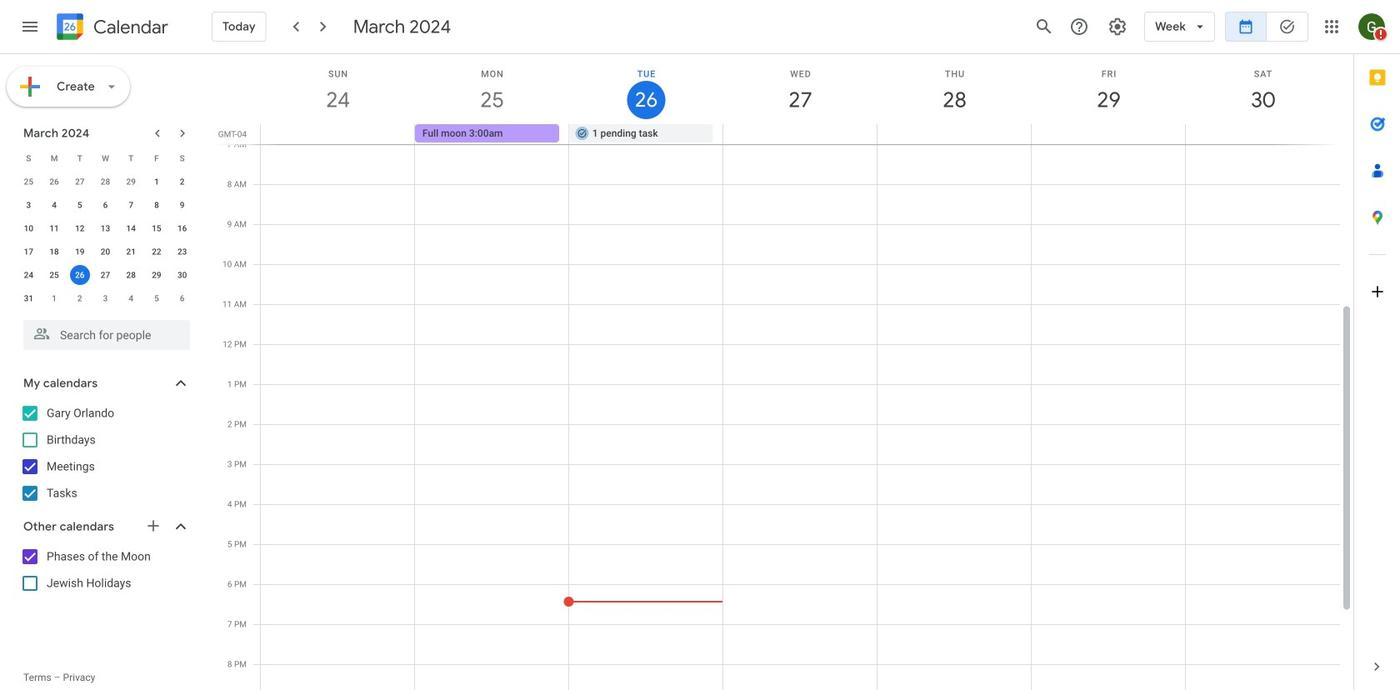 Task type: vqa. For each thing, say whether or not it's contained in the screenshot.
SEARCH FOR PEOPLE text field
yes



Task type: locate. For each thing, give the bounding box(es) containing it.
tab list
[[1355, 54, 1400, 644]]

april 6 element
[[172, 288, 192, 308]]

17 element
[[19, 242, 39, 262]]

25 element
[[44, 265, 64, 285]]

29 element
[[147, 265, 167, 285]]

23 element
[[172, 242, 192, 262]]

5 element
[[70, 195, 90, 215]]

20 element
[[95, 242, 115, 262]]

heading inside calendar element
[[90, 17, 168, 37]]

22 element
[[147, 242, 167, 262]]

None search field
[[0, 313, 207, 350]]

7 element
[[121, 195, 141, 215]]

4 element
[[44, 195, 64, 215]]

30 element
[[172, 265, 192, 285]]

february 26 element
[[44, 172, 64, 192]]

settings menu image
[[1108, 17, 1128, 37]]

grid
[[213, 54, 1354, 690]]

april 3 element
[[95, 288, 115, 308]]

12 element
[[70, 218, 90, 238]]

heading
[[90, 17, 168, 37]]

cell inside march 2024 grid
[[67, 263, 93, 287]]

15 element
[[147, 218, 167, 238]]

calendar element
[[53, 10, 168, 47]]

cell
[[261, 124, 415, 144], [723, 124, 877, 144], [877, 124, 1031, 144], [1031, 124, 1185, 144], [1185, 124, 1340, 144], [67, 263, 93, 287]]

row
[[253, 124, 1354, 144], [16, 147, 195, 170], [16, 170, 195, 193], [16, 193, 195, 217], [16, 217, 195, 240], [16, 240, 195, 263], [16, 263, 195, 287], [16, 287, 195, 310]]

3 element
[[19, 195, 39, 215]]

february 29 element
[[121, 172, 141, 192]]

row group
[[16, 170, 195, 310]]

8 element
[[147, 195, 167, 215]]

april 1 element
[[44, 288, 64, 308]]



Task type: describe. For each thing, give the bounding box(es) containing it.
1 element
[[147, 172, 167, 192]]

11 element
[[44, 218, 64, 238]]

27 element
[[95, 265, 115, 285]]

26, today element
[[70, 265, 90, 285]]

Search for people text field
[[33, 320, 180, 350]]

16 element
[[172, 218, 192, 238]]

add other calendars image
[[145, 518, 162, 534]]

february 25 element
[[19, 172, 39, 192]]

14 element
[[121, 218, 141, 238]]

march 2024 grid
[[16, 147, 195, 310]]

2 element
[[172, 172, 192, 192]]

april 4 element
[[121, 288, 141, 308]]

february 28 element
[[95, 172, 115, 192]]

february 27 element
[[70, 172, 90, 192]]

6 element
[[95, 195, 115, 215]]

other calendars list
[[3, 543, 207, 597]]

31 element
[[19, 288, 39, 308]]

april 2 element
[[70, 288, 90, 308]]

10 element
[[19, 218, 39, 238]]

april 5 element
[[147, 288, 167, 308]]

9 element
[[172, 195, 192, 215]]

28 element
[[121, 265, 141, 285]]

my calendars list
[[3, 400, 207, 507]]

19 element
[[70, 242, 90, 262]]

18 element
[[44, 242, 64, 262]]

main drawer image
[[20, 17, 40, 37]]

21 element
[[121, 242, 141, 262]]

13 element
[[95, 218, 115, 238]]

24 element
[[19, 265, 39, 285]]



